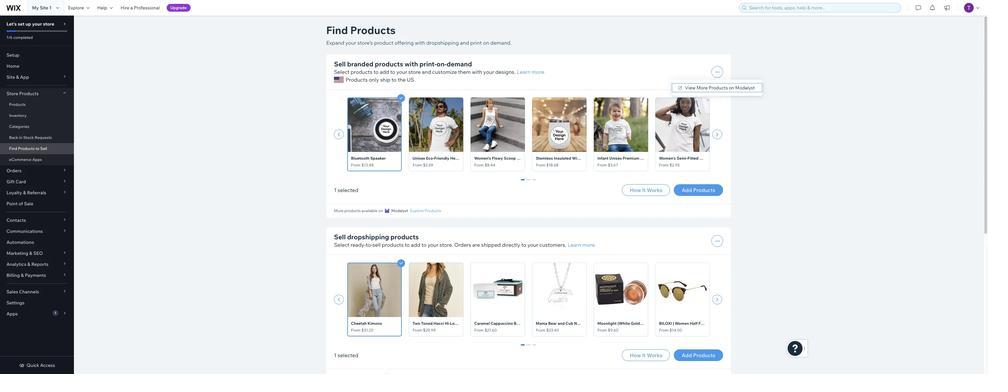 Task type: locate. For each thing, give the bounding box(es) containing it.
infant
[[598, 156, 609, 161]]

sell for sell dropshipping products select ready-to-sell products to add to your store. orders are shipped directly to your customers. learn more
[[334, 233, 346, 241]]

t- inside unisex eco-friendly heavy cotton t-shirt from $2.69
[[477, 156, 480, 161]]

how it works button down moonlight (white gold peppermint) lip whip from $9.60 on the right
[[622, 350, 670, 362]]

select inside sell dropshipping products select ready-to-sell products to add to your store. orders are shipped directly to your customers. learn more
[[334, 242, 350, 249]]

add
[[380, 69, 389, 75], [411, 242, 420, 249]]

it down the infant unisex premium soft t-shirt from $3.67
[[642, 187, 646, 194]]

women's inside the women's semi-fitted organic cotton t-shirt from $2.93
[[660, 156, 676, 161]]

1 vertical spatial 1 selected
[[334, 353, 359, 359]]

find inside find products to sell link
[[9, 146, 17, 151]]

requests
[[35, 135, 52, 140]]

directly
[[502, 242, 520, 249]]

0 horizontal spatial find
[[9, 146, 17, 151]]

0 vertical spatial how it works
[[630, 187, 663, 194]]

lip
[[665, 322, 671, 326]]

from down 'moonlight'
[[598, 328, 607, 333]]

gift card button
[[0, 176, 74, 188]]

add up ship
[[380, 69, 389, 75]]

1 horizontal spatial t-
[[650, 156, 653, 161]]

1 vertical spatial learn more link
[[568, 241, 595, 249]]

sell for sell branded products with print-on-demand
[[334, 60, 346, 68]]

t- for unisex eco-friendly heavy cotton t-shirt
[[477, 156, 480, 161]]

view more products on modalyst button
[[672, 83, 763, 93]]

cotton right the heavy
[[463, 156, 476, 161]]

on-
[[437, 60, 447, 68]]

1 horizontal spatial site
[[40, 5, 48, 11]]

how it works down moonlight (white gold peppermint) lip whip from $9.60 on the right
[[630, 353, 663, 359]]

& for marketing
[[29, 251, 32, 257]]

sidebar element
[[0, 16, 74, 375]]

2 shirt from the left
[[653, 156, 662, 161]]

more products available on
[[334, 209, 383, 213]]

1 unisex from the left
[[413, 156, 426, 161]]

3 t- from the left
[[729, 156, 733, 161]]

women's up $8.44
[[475, 156, 491, 161]]

from $29.99
[[413, 328, 436, 333]]

0 vertical spatial store
[[43, 21, 54, 27]]

with right them
[[472, 69, 482, 75]]

0 vertical spatial selected
[[338, 187, 359, 194]]

0 horizontal spatial dropshipping
[[347, 233, 389, 241]]

2 horizontal spatial t-
[[729, 156, 733, 161]]

orders inside sell dropshipping products select ready-to-sell products to add to your store. orders are shipped directly to your customers. learn more
[[454, 242, 471, 249]]

2 how from the top
[[630, 353, 641, 359]]

0 vertical spatial add products
[[682, 187, 716, 194]]

cotton for organic
[[716, 156, 729, 161]]

1 vertical spatial selected
[[338, 353, 359, 359]]

1 vertical spatial find
[[9, 146, 17, 151]]

0 horizontal spatial learn
[[517, 69, 531, 75]]

butter
[[525, 322, 537, 326]]

from inside caramel cappuccino body butter from $21.60
[[475, 328, 484, 333]]

from inside the infant unisex premium soft t-shirt from $3.67
[[598, 163, 607, 168]]

1 vertical spatial site
[[6, 74, 15, 80]]

0 vertical spatial orders
[[6, 168, 21, 174]]

0 vertical spatial add
[[682, 187, 692, 194]]

0 horizontal spatial on
[[379, 209, 383, 213]]

1 add from the top
[[682, 187, 692, 194]]

apps down settings
[[6, 311, 18, 317]]

site inside dropdown button
[[6, 74, 15, 80]]

& left reports
[[27, 262, 30, 268]]

2 horizontal spatial and
[[558, 322, 565, 326]]

from left '$2.93' at the top right
[[660, 163, 669, 168]]

2 horizontal spatial on
[[729, 85, 735, 91]]

2 works from the top
[[647, 353, 663, 359]]

shirt right organic
[[733, 156, 742, 161]]

home
[[6, 63, 19, 69]]

2 selected from the top
[[338, 353, 359, 359]]

2 down butter
[[533, 345, 536, 351]]

1 women's from the left
[[475, 156, 491, 161]]

with right offering
[[415, 40, 425, 46]]

from down mama
[[536, 328, 546, 333]]

wine
[[573, 156, 582, 161]]

how down the infant unisex premium soft t-shirt from $3.67
[[630, 187, 641, 194]]

t- inside the infant unisex premium soft t-shirt from $3.67
[[650, 156, 653, 161]]

1 cotton from the left
[[463, 156, 476, 161]]

find products expand your store's product offering with dropshipping and print on demand.
[[326, 24, 512, 46]]

1 vertical spatial on
[[729, 85, 735, 91]]

0 horizontal spatial shirt
[[480, 156, 489, 161]]

find down back
[[9, 146, 17, 151]]

how it works button down soft
[[622, 185, 670, 196]]

learn more link right designs.
[[517, 68, 545, 76]]

0 horizontal spatial site
[[6, 74, 15, 80]]

2 it from the top
[[642, 353, 646, 359]]

add products button
[[674, 185, 723, 196], [674, 350, 723, 362]]

& inside 'marketing & seo' dropdown button
[[29, 251, 32, 257]]

with up us
[[405, 60, 418, 68]]

women's inside women's flowy scoop muscle tank top from $8.44
[[475, 156, 491, 161]]

explore left the help
[[68, 5, 84, 11]]

0 vertical spatial add
[[380, 69, 389, 75]]

1 vertical spatial how it works button
[[622, 350, 670, 362]]

0 vertical spatial how
[[630, 187, 641, 194]]

0
[[522, 179, 524, 185], [522, 345, 524, 351]]

0 vertical spatial add products button
[[674, 185, 723, 196]]

1 vertical spatial sell
[[40, 146, 47, 151]]

1 vertical spatial 2
[[533, 345, 536, 351]]

& left app at top
[[16, 74, 19, 80]]

1 horizontal spatial and
[[460, 40, 469, 46]]

1 how from the top
[[630, 187, 641, 194]]

0 horizontal spatial store
[[43, 21, 54, 27]]

explore right modalyst link
[[410, 209, 424, 213]]

1 how it works from the top
[[630, 187, 663, 194]]

2 vertical spatial and
[[558, 322, 565, 326]]

1 0 1 2 from the top
[[522, 179, 536, 185]]

0 vertical spatial 0 1 2
[[522, 179, 536, 185]]

select down branded
[[334, 69, 350, 75]]

dropshipping inside find products expand your store's product offering with dropshipping and print on demand.
[[427, 40, 459, 46]]

learn right designs.
[[517, 69, 531, 75]]

your right up
[[32, 21, 42, 27]]

from inside the women's semi-fitted organic cotton t-shirt from $2.93
[[660, 163, 669, 168]]

products down branded
[[351, 69, 373, 75]]

2 horizontal spatial shirt
[[733, 156, 742, 161]]

1 horizontal spatial women's
[[660, 156, 676, 161]]

2 add products from the top
[[682, 353, 716, 359]]

products
[[350, 24, 396, 37], [346, 77, 368, 83], [709, 85, 728, 91], [19, 91, 39, 97], [9, 102, 26, 107], [18, 146, 35, 151], [693, 187, 716, 194], [425, 209, 441, 213], [693, 353, 716, 359]]

0 horizontal spatial cotton
[[463, 156, 476, 161]]

your left store's
[[346, 40, 356, 46]]

add for sell branded products with print-on-demand
[[682, 187, 692, 194]]

1 vertical spatial works
[[647, 353, 663, 359]]

and left cub
[[558, 322, 565, 326]]

1 vertical spatial orders
[[454, 242, 471, 249]]

& for billing
[[21, 273, 24, 279]]

add left store.
[[411, 242, 420, 249]]

0 vertical spatial select
[[334, 69, 350, 75]]

cotton inside the women's semi-fitted organic cotton t-shirt from $2.93
[[716, 156, 729, 161]]

point of sale link
[[0, 199, 74, 210]]

1 inside sidebar element
[[55, 311, 56, 316]]

1 vertical spatial 0
[[522, 345, 524, 351]]

stemless insulated wine tumbler from $18.68
[[536, 156, 598, 168]]

learn more link for sell dropshipping products
[[568, 241, 595, 249]]

find
[[326, 24, 348, 37], [9, 146, 17, 151]]

t- right soft
[[650, 156, 653, 161]]

1 vertical spatial how it works
[[630, 353, 663, 359]]

more right view
[[697, 85, 708, 91]]

& inside the analytics & reports "popup button"
[[27, 262, 30, 268]]

find inside find products expand your store's product offering with dropshipping and print on demand.
[[326, 24, 348, 37]]

2 vertical spatial sell
[[334, 233, 346, 241]]

1 vertical spatial select
[[334, 242, 350, 249]]

completed
[[13, 35, 33, 40]]

how for sell dropshipping products
[[630, 353, 641, 359]]

1 horizontal spatial more
[[697, 85, 708, 91]]

0 horizontal spatial apps
[[6, 311, 18, 317]]

0 vertical spatial 0
[[522, 179, 524, 185]]

more inside sell dropshipping products select ready-to-sell products to add to your store. orders are shipped directly to your customers. learn more
[[583, 242, 595, 249]]

how it works button for sell dropshipping products
[[622, 350, 670, 362]]

on inside button
[[729, 85, 735, 91]]

$13.48
[[362, 163, 374, 168]]

1 vertical spatial add products
[[682, 353, 716, 359]]

0 1 2 down butter
[[522, 345, 536, 351]]

peppermint)
[[641, 322, 664, 326]]

add down the women's semi-fitted organic cotton t-shirt from $2.93
[[682, 187, 692, 194]]

1 vertical spatial store
[[409, 69, 421, 75]]

dropshipping inside sell dropshipping products select ready-to-sell products to add to your store. orders are shipped directly to your customers. learn more
[[347, 233, 389, 241]]

dropshipping up on- on the left top of page
[[427, 40, 459, 46]]

t- right organic
[[729, 156, 733, 161]]

0 vertical spatial 1 selected
[[334, 187, 359, 194]]

$21.60
[[485, 328, 497, 333]]

it for sell dropshipping products
[[642, 353, 646, 359]]

soft
[[641, 156, 649, 161]]

& right loyalty
[[23, 190, 26, 196]]

0 vertical spatial with
[[415, 40, 425, 46]]

& for site
[[16, 74, 19, 80]]

find for find products expand your store's product offering with dropshipping and print on demand.
[[326, 24, 348, 37]]

1 vertical spatial explore
[[410, 209, 424, 213]]

0 1 2 for sell dropshipping products
[[522, 345, 536, 351]]

$23.40
[[547, 328, 559, 333]]

necklace
[[574, 322, 592, 326]]

select left the ready-
[[334, 242, 350, 249]]

1 horizontal spatial find
[[326, 24, 348, 37]]

1 add products from the top
[[682, 187, 716, 194]]

from inside mama bear and cub necklace from $23.40
[[536, 328, 546, 333]]

learn more link
[[517, 68, 545, 76], [568, 241, 595, 249]]

to down back in stock requests 'link' on the top left
[[36, 146, 39, 151]]

Search for tools, apps, help & more... field
[[747, 3, 899, 12]]

2 t- from the left
[[650, 156, 653, 161]]

2 select from the top
[[334, 242, 350, 249]]

cappuccino
[[491, 322, 513, 326]]

it for sell branded products with print-on-demand
[[642, 187, 646, 194]]

0 vertical spatial dropshipping
[[427, 40, 459, 46]]

selected for sell dropshipping products
[[338, 353, 359, 359]]

view more products on modalyst
[[686, 85, 755, 91]]

quick
[[27, 363, 39, 369]]

top
[[541, 156, 548, 161]]

t- inside the women's semi-fitted organic cotton t-shirt from $2.93
[[729, 156, 733, 161]]

1 it from the top
[[642, 187, 646, 194]]

sell inside sidebar element
[[40, 146, 47, 151]]

0 vertical spatial works
[[647, 187, 663, 194]]

print
[[471, 40, 482, 46]]

scoop
[[504, 156, 516, 161]]

how it works down soft
[[630, 187, 663, 194]]

1 horizontal spatial orders
[[454, 242, 471, 249]]

site down the home
[[6, 74, 15, 80]]

ecommerce apps
[[9, 157, 42, 162]]

bluetooth speaker from $13.48
[[351, 156, 386, 168]]

selected
[[338, 187, 359, 194], [338, 353, 359, 359]]

add down $14.00
[[682, 353, 692, 359]]

& inside loyalty & referrals 'dropdown button'
[[23, 190, 26, 196]]

2 add from the top
[[682, 353, 692, 359]]

1 works from the top
[[647, 187, 663, 194]]

0 vertical spatial explore
[[68, 5, 84, 11]]

0 vertical spatial more
[[532, 69, 545, 75]]

shirt inside unisex eco-friendly heavy cotton t-shirt from $2.69
[[480, 156, 489, 161]]

women's semi-fitted organic cotton t-shirt from $2.93
[[660, 156, 742, 168]]

0 vertical spatial sell
[[334, 60, 346, 68]]

& for analytics
[[27, 262, 30, 268]]

how it works for sell dropshipping products
[[630, 353, 663, 359]]

1 horizontal spatial store
[[409, 69, 421, 75]]

1 vertical spatial more
[[583, 242, 595, 249]]

products up ship
[[375, 60, 403, 68]]

gift card
[[6, 179, 26, 185]]

0 horizontal spatial t-
[[477, 156, 480, 161]]

1 vertical spatial add
[[411, 242, 420, 249]]

sell down more products available on on the left
[[334, 233, 346, 241]]

shirt inside the infant unisex premium soft t-shirt from $3.67
[[653, 156, 662, 161]]

0 vertical spatial and
[[460, 40, 469, 46]]

1 select from the top
[[334, 69, 350, 75]]

apps down find products to sell link
[[32, 157, 42, 162]]

settings
[[6, 300, 24, 306]]

explore products
[[410, 209, 441, 213]]

eco-
[[426, 156, 434, 161]]

access
[[40, 363, 55, 369]]

t- left the flowy
[[477, 156, 480, 161]]

0 1 2 down muscle
[[522, 179, 536, 185]]

0 down women's flowy scoop muscle tank top from $8.44
[[522, 179, 524, 185]]

0 vertical spatial modalyst
[[736, 85, 755, 91]]

store down the "my site 1"
[[43, 21, 54, 27]]

store up us
[[409, 69, 421, 75]]

0 horizontal spatial modalyst
[[392, 209, 408, 213]]

unisex
[[413, 156, 426, 161], [610, 156, 622, 161]]

from down cheetah
[[351, 328, 361, 333]]

1 vertical spatial add products button
[[674, 350, 723, 362]]

site right my
[[40, 5, 48, 11]]

women's up '$2.93' at the top right
[[660, 156, 676, 161]]

semi-
[[677, 156, 688, 161]]

0 vertical spatial find
[[326, 24, 348, 37]]

cotton inside unisex eco-friendly heavy cotton t-shirt from $2.69
[[463, 156, 476, 161]]

1 horizontal spatial dropshipping
[[427, 40, 459, 46]]

1 1 selected from the top
[[334, 187, 359, 194]]

inventory link
[[0, 110, 74, 121]]

from down infant
[[598, 163, 607, 168]]

more
[[697, 85, 708, 91], [334, 209, 344, 213]]

2 women's from the left
[[660, 156, 676, 161]]

2 1 selected from the top
[[334, 353, 359, 359]]

2 down tank
[[533, 179, 536, 185]]

1 0 from the top
[[522, 179, 524, 185]]

0 horizontal spatial explore
[[68, 5, 84, 11]]

1 horizontal spatial shirt
[[653, 156, 662, 161]]

from down the bluetooth
[[351, 163, 361, 168]]

2 vertical spatial on
[[379, 209, 383, 213]]

to right sell
[[405, 242, 410, 249]]

0 vertical spatial site
[[40, 5, 48, 11]]

1 how it works button from the top
[[622, 185, 670, 196]]

0 vertical spatial learn more link
[[517, 68, 545, 76]]

2 0 1 2 from the top
[[522, 345, 536, 351]]

1 2 from the top
[[533, 179, 536, 185]]

0 horizontal spatial unisex
[[413, 156, 426, 161]]

1 horizontal spatial more
[[583, 242, 595, 249]]

tank
[[531, 156, 540, 161]]

cotton right organic
[[716, 156, 729, 161]]

1 vertical spatial how
[[630, 353, 641, 359]]

& left seo
[[29, 251, 32, 257]]

2 0 from the top
[[522, 345, 524, 351]]

& inside site & app dropdown button
[[16, 74, 19, 80]]

1 horizontal spatial unisex
[[610, 156, 622, 161]]

shirt
[[480, 156, 489, 161], [653, 156, 662, 161], [733, 156, 742, 161]]

0 horizontal spatial orders
[[6, 168, 21, 174]]

0 horizontal spatial more
[[532, 69, 545, 75]]

1 add products button from the top
[[674, 185, 723, 196]]

find up expand
[[326, 24, 348, 37]]

sell
[[334, 60, 346, 68], [40, 146, 47, 151], [334, 233, 346, 241]]

0 horizontal spatial learn more link
[[517, 68, 545, 76]]

2 2 from the top
[[533, 345, 536, 351]]

0 vertical spatial on
[[483, 40, 489, 46]]

unisex eco-friendly heavy cotton t-shirt from $2.69
[[413, 156, 489, 168]]

unisex up $3.67
[[610, 156, 622, 161]]

from left $2.69
[[413, 163, 422, 168]]

from down the top
[[536, 163, 546, 168]]

1 selected from the top
[[338, 187, 359, 194]]

products down modalyst link
[[391, 233, 419, 241]]

your
[[32, 21, 42, 27], [346, 40, 356, 46], [397, 69, 407, 75], [484, 69, 494, 75], [428, 242, 439, 249], [528, 242, 539, 249]]

shirt up $8.44
[[480, 156, 489, 161]]

2 unisex from the left
[[610, 156, 622, 161]]

learn
[[517, 69, 531, 75], [568, 242, 582, 249]]

my site 1
[[32, 5, 52, 11]]

1 vertical spatial and
[[422, 69, 431, 75]]

back in stock requests link
[[0, 132, 74, 143]]

available
[[362, 209, 378, 213]]

from left $8.44
[[475, 163, 484, 168]]

2 add products button from the top
[[674, 350, 723, 362]]

how it works button for sell branded products with print-on-demand
[[622, 185, 670, 196]]

$14.00
[[670, 328, 683, 333]]

orders up gift card
[[6, 168, 21, 174]]

& inside billing & payments dropdown button
[[21, 273, 24, 279]]

orders left are
[[454, 242, 471, 249]]

store products button
[[0, 88, 74, 99]]

& right the billing at the bottom of page
[[21, 273, 24, 279]]

shirt right soft
[[653, 156, 662, 161]]

and down the 'print-'
[[422, 69, 431, 75]]

products link
[[0, 99, 74, 110]]

and left print
[[460, 40, 469, 46]]

1 horizontal spatial learn
[[568, 242, 582, 249]]

sell down requests
[[40, 146, 47, 151]]

expand
[[326, 40, 344, 46]]

1 shirt from the left
[[480, 156, 489, 161]]

1 horizontal spatial on
[[483, 40, 489, 46]]

2 for sell dropshipping products
[[533, 345, 536, 351]]

0 horizontal spatial more
[[334, 209, 344, 213]]

2 cotton from the left
[[716, 156, 729, 161]]

1 horizontal spatial modalyst
[[736, 85, 755, 91]]

1 horizontal spatial learn more link
[[568, 241, 595, 249]]

dropshipping
[[427, 40, 459, 46], [347, 233, 389, 241]]

1 horizontal spatial apps
[[32, 157, 42, 162]]

ship
[[380, 77, 391, 83]]

categories link
[[0, 121, 74, 132]]

0 down body
[[522, 345, 524, 351]]

cotton for heavy
[[463, 156, 476, 161]]

more left available
[[334, 209, 344, 213]]

products
[[375, 60, 403, 68], [351, 69, 373, 75], [345, 209, 361, 213], [391, 233, 419, 241], [382, 242, 404, 249]]

shirt inside the women's semi-fitted organic cotton t-shirt from $2.93
[[733, 156, 742, 161]]

works for sell dropshipping products
[[647, 353, 663, 359]]

1 vertical spatial apps
[[6, 311, 18, 317]]

0 vertical spatial learn
[[517, 69, 531, 75]]

1 vertical spatial it
[[642, 353, 646, 359]]

seo
[[33, 251, 43, 257]]

3 shirt from the left
[[733, 156, 742, 161]]

2 how it works from the top
[[630, 353, 663, 359]]

dropshipping up to-
[[347, 233, 389, 241]]

1 vertical spatial 0 1 2
[[522, 345, 536, 351]]

sell left branded
[[334, 60, 346, 68]]

it down moonlight (white gold peppermint) lip whip from $9.60 on the right
[[642, 353, 646, 359]]

explore for explore
[[68, 5, 84, 11]]

2 how it works button from the top
[[622, 350, 670, 362]]

women's
[[475, 156, 491, 161], [660, 156, 676, 161]]

learn more link right the customers. on the right of the page
[[568, 241, 595, 249]]

learn right the customers. on the right of the page
[[568, 242, 582, 249]]

only
[[369, 77, 379, 83]]

to up only
[[374, 69, 379, 75]]

0 1 2 for sell branded products with print-on-demand
[[522, 179, 536, 185]]

how down moonlight (white gold peppermint) lip whip from $9.60 on the right
[[630, 353, 641, 359]]

0 vertical spatial more
[[697, 85, 708, 91]]

sell inside sell dropshipping products select ready-to-sell products to add to your store. orders are shipped directly to your customers. learn more
[[334, 233, 346, 241]]

1 vertical spatial modalyst
[[392, 209, 408, 213]]

0 horizontal spatial women's
[[475, 156, 491, 161]]

settings link
[[0, 298, 74, 309]]

to left store.
[[422, 242, 427, 249]]

from down caramel
[[475, 328, 484, 333]]

payments
[[25, 273, 46, 279]]

1 t- from the left
[[477, 156, 480, 161]]

unisex left eco-
[[413, 156, 426, 161]]



Task type: describe. For each thing, give the bounding box(es) containing it.
shirt for women's semi-fitted organic cotton t-shirt from $2.93
[[733, 156, 742, 161]]

your left designs.
[[484, 69, 494, 75]]

setup
[[6, 52, 19, 58]]

flowy
[[492, 156, 503, 161]]

categories
[[9, 124, 29, 129]]

orders button
[[0, 165, 74, 176]]

analytics & reports
[[6, 262, 48, 268]]

your left the customers. on the right of the page
[[528, 242, 539, 249]]

to inside sidebar element
[[36, 146, 39, 151]]

to left the
[[392, 77, 397, 83]]

how it works for sell branded products with print-on-demand
[[630, 187, 663, 194]]

are
[[473, 242, 480, 249]]

works for sell branded products with print-on-demand
[[647, 187, 663, 194]]

modalyst link
[[385, 208, 408, 214]]

product
[[374, 40, 394, 46]]

to-
[[366, 242, 373, 249]]

from left $29.99
[[413, 328, 422, 333]]

$9.60
[[608, 328, 619, 333]]

ecommerce apps link
[[0, 154, 74, 165]]

insulated
[[554, 156, 572, 161]]

stemless
[[536, 156, 553, 161]]

inventory
[[9, 113, 27, 118]]

products inside find products expand your store's product offering with dropshipping and print on demand.
[[350, 24, 396, 37]]

products left available
[[345, 209, 361, 213]]

customize
[[432, 69, 457, 75]]

products inside popup button
[[19, 91, 39, 97]]

add products for sell dropshipping products
[[682, 353, 716, 359]]

from down lip
[[660, 328, 669, 333]]

unisex inside the infant unisex premium soft t-shirt from $3.67
[[610, 156, 622, 161]]

unisex inside unisex eco-friendly heavy cotton t-shirt from $2.69
[[413, 156, 426, 161]]

back in stock requests
[[9, 135, 52, 140]]

billing & payments button
[[0, 270, 74, 281]]

1 vertical spatial with
[[405, 60, 418, 68]]

1 selected for sell branded products with print-on-demand
[[334, 187, 359, 194]]

1 vertical spatial more
[[334, 209, 344, 213]]

with inside find products expand your store's product offering with dropshipping and print on demand.
[[415, 40, 425, 46]]

0 horizontal spatial add
[[380, 69, 389, 75]]

1/6
[[6, 35, 12, 40]]

ecommerce
[[9, 157, 31, 162]]

t- for women's semi-fitted organic cotton t-shirt
[[729, 156, 733, 161]]

site & app button
[[0, 72, 74, 83]]

find products to sell
[[9, 146, 47, 151]]

loyalty
[[6, 190, 22, 196]]

gold
[[631, 322, 640, 326]]

site & app
[[6, 74, 29, 80]]

let's
[[6, 21, 17, 27]]

demand
[[447, 60, 472, 68]]

$2.69
[[423, 163, 433, 168]]

them
[[458, 69, 471, 75]]

your left store.
[[428, 242, 439, 249]]

bluetooth
[[351, 156, 370, 161]]

designs.
[[496, 69, 516, 75]]

0 vertical spatial apps
[[32, 157, 42, 162]]

marketing & seo button
[[0, 248, 74, 259]]

store inside sidebar element
[[43, 21, 54, 27]]

and inside mama bear and cub necklace from $23.40
[[558, 322, 565, 326]]

explore products link
[[410, 208, 441, 214]]

add inside sell dropshipping products select ready-to-sell products to add to your store. orders are shipped directly to your customers. learn more
[[411, 242, 420, 249]]

loyalty & referrals button
[[0, 188, 74, 199]]

muscle
[[517, 156, 530, 161]]

contacts
[[6, 218, 26, 224]]

point of sale
[[6, 201, 33, 207]]

from inside bluetooth speaker from $13.48
[[351, 163, 361, 168]]

how for sell branded products with print-on-demand
[[630, 187, 641, 194]]

from inside unisex eco-friendly heavy cotton t-shirt from $2.69
[[413, 163, 422, 168]]

on for view more products on modalyst
[[729, 85, 735, 91]]

quick access
[[27, 363, 55, 369]]

from inside moonlight (white gold peppermint) lip whip from $9.60
[[598, 328, 607, 333]]

help
[[97, 5, 107, 11]]

shipped
[[481, 242, 501, 249]]

view
[[686, 85, 696, 91]]

bear
[[549, 322, 557, 326]]

0 for sell branded products with print-on-demand
[[522, 179, 524, 185]]

help button
[[93, 0, 117, 16]]

find for find products to sell
[[9, 146, 17, 151]]

add products button for sell dropshipping products
[[674, 350, 723, 362]]

from $14.00
[[660, 328, 683, 333]]

to up ship
[[390, 69, 395, 75]]

my
[[32, 5, 39, 11]]

add for sell dropshipping products
[[682, 353, 692, 359]]

automations
[[6, 240, 34, 246]]

marketing
[[6, 251, 28, 257]]

store products
[[6, 91, 39, 97]]

products inside button
[[709, 85, 728, 91]]

ready-
[[351, 242, 366, 249]]

infant unisex premium soft t-shirt from $3.67
[[598, 156, 662, 168]]

channels
[[19, 289, 39, 295]]

marketing & seo
[[6, 251, 43, 257]]

$3.67
[[608, 163, 619, 168]]

referrals
[[27, 190, 46, 196]]

point
[[6, 201, 18, 207]]

stock
[[23, 135, 34, 140]]

your inside find products expand your store's product offering with dropshipping and print on demand.
[[346, 40, 356, 46]]

2 for sell branded products with print-on-demand
[[533, 179, 536, 185]]

$31.20
[[362, 328, 374, 333]]

explore for explore products
[[410, 209, 424, 213]]

organic
[[700, 156, 715, 161]]

a
[[130, 5, 133, 11]]

demand.
[[491, 40, 512, 46]]

app
[[20, 74, 29, 80]]

learn inside sell dropshipping products select ready-to-sell products to add to your store. orders are shipped directly to your customers. learn more
[[568, 242, 582, 249]]

communications button
[[0, 226, 74, 237]]

and inside find products expand your store's product offering with dropshipping and print on demand.
[[460, 40, 469, 46]]

analytics & reports button
[[0, 259, 74, 270]]

hire
[[121, 5, 129, 11]]

more inside the view more products on modalyst button
[[697, 85, 708, 91]]

your inside sidebar element
[[32, 21, 42, 27]]

hire a professional
[[121, 5, 160, 11]]

selected for sell branded products with print-on-demand
[[338, 187, 359, 194]]

products right sell
[[382, 242, 404, 249]]

us
[[407, 77, 414, 83]]

caramel cappuccino body butter from $21.60
[[475, 322, 537, 333]]

friendly
[[434, 156, 450, 161]]

from inside the cheetah kimono from $31.20
[[351, 328, 361, 333]]

shirt for unisex eco-friendly heavy cotton t-shirt from $2.69
[[480, 156, 489, 161]]

kimono
[[368, 322, 382, 326]]

mama bear and cub necklace from $23.40
[[536, 322, 592, 333]]

modalyst inside button
[[736, 85, 755, 91]]

1 selected for sell dropshipping products
[[334, 353, 359, 359]]

communications
[[6, 229, 43, 235]]

sales
[[6, 289, 18, 295]]

billing & payments
[[6, 273, 46, 279]]

0 for sell dropshipping products
[[522, 345, 524, 351]]

your up the
[[397, 69, 407, 75]]

from inside women's flowy scoop muscle tank top from $8.44
[[475, 163, 484, 168]]

add products button for sell branded products with print-on-demand
[[674, 185, 723, 196]]

contacts button
[[0, 215, 74, 226]]

0 horizontal spatial and
[[422, 69, 431, 75]]

moonlight (white gold peppermint) lip whip from $9.60
[[598, 322, 682, 333]]

from inside stemless insulated wine tumbler from $18.68
[[536, 163, 546, 168]]

on for more products available on
[[379, 209, 383, 213]]

home link
[[0, 61, 74, 72]]

on inside find products expand your store's product offering with dropshipping and print on demand.
[[483, 40, 489, 46]]

women's for from
[[660, 156, 676, 161]]

2 vertical spatial with
[[472, 69, 482, 75]]

whip
[[672, 322, 682, 326]]

premium
[[623, 156, 640, 161]]

upgrade
[[171, 5, 187, 10]]

cheetah
[[351, 322, 367, 326]]

add products for sell branded products with print-on-demand
[[682, 187, 716, 194]]

tumbler
[[583, 156, 598, 161]]

cub
[[566, 322, 574, 326]]

women's for $8.44
[[475, 156, 491, 161]]

& for loyalty
[[23, 190, 26, 196]]

automations link
[[0, 237, 74, 248]]

upgrade button
[[167, 4, 191, 12]]

learn more link for sell branded products with print-on-demand
[[517, 68, 545, 76]]

orders inside orders popup button
[[6, 168, 21, 174]]

to right directly
[[522, 242, 527, 249]]

store
[[6, 91, 18, 97]]

store.
[[440, 242, 453, 249]]



Task type: vqa. For each thing, say whether or not it's contained in the screenshot.
From $29.99 on the bottom of the page
yes



